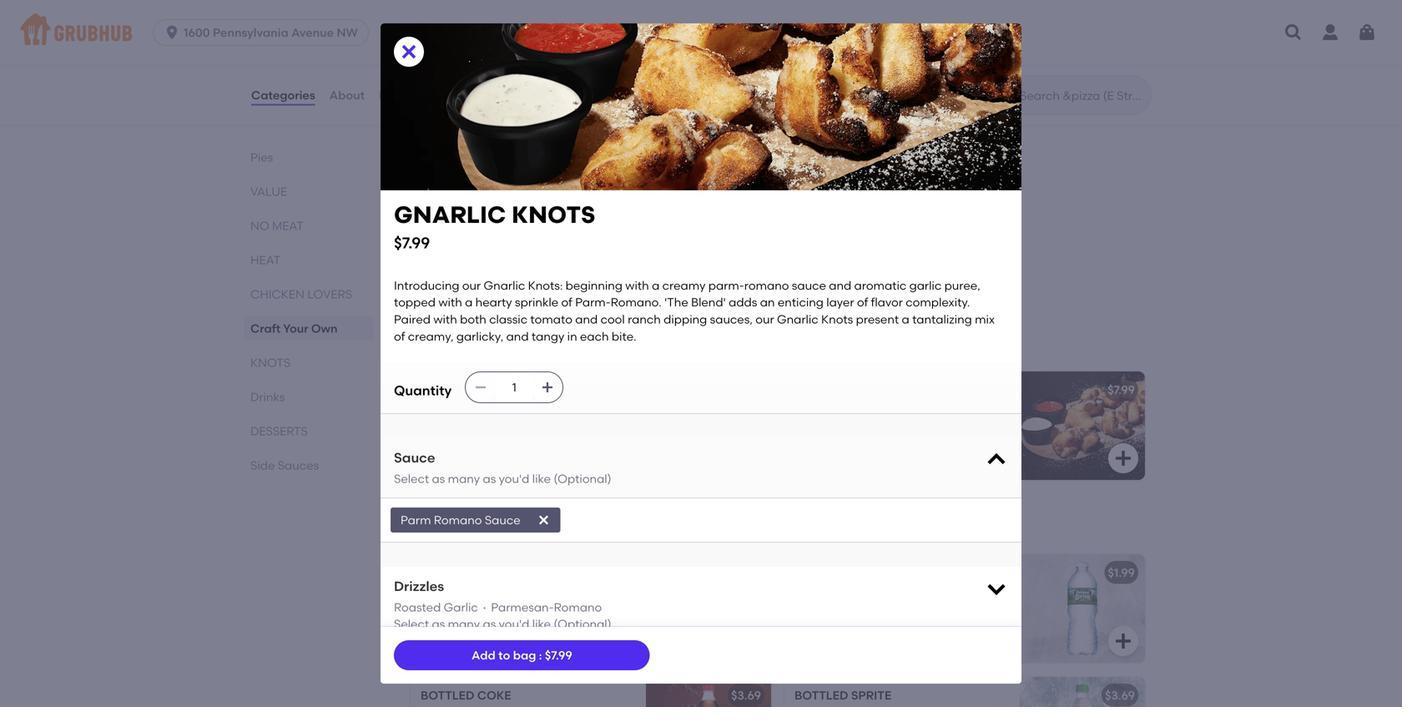 Task type: locate. For each thing, give the bounding box(es) containing it.
1 craft from the top
[[421, 201, 461, 215]]

1 horizontal spatial romano
[[554, 600, 602, 614]]

your
[[458, 150, 497, 172], [283, 321, 308, 336]]

knots up "remove"
[[512, 201, 595, 229]]

and down parm-
[[575, 312, 598, 326]]

0 vertical spatial a
[[652, 278, 660, 292]]

avenue
[[291, 25, 334, 40]]

knots inside gnarlic knots $7.99
[[512, 201, 595, 229]]

our down an
[[756, 312, 774, 326]]

craft
[[421, 201, 461, 215], [421, 224, 460, 239]]

sprite
[[851, 688, 892, 702]]

a down flavor
[[902, 312, 910, 326]]

vegan knots image
[[646, 371, 771, 480]]

drinks up smartwater
[[407, 515, 463, 536]]

your
[[463, 201, 497, 215], [462, 224, 495, 239]]

0 horizontal spatial gnarlic
[[394, 201, 506, 229]]

sprinkle
[[515, 295, 559, 309]]

1 horizontal spatial gnarlic
[[795, 383, 850, 397]]

knots for gnarlic knots $7.99
[[512, 201, 595, 229]]

0 vertical spatial and
[[829, 278, 852, 292]]

1 horizontal spatial craft your own
[[407, 150, 541, 172]]

tomato
[[530, 312, 573, 326]]

of right layer
[[857, 295, 868, 309]]

svg image
[[1284, 23, 1304, 43], [1357, 23, 1377, 43], [164, 24, 180, 41], [399, 42, 419, 62], [740, 84, 760, 104], [1114, 84, 1134, 104], [1114, 448, 1134, 468], [1114, 631, 1134, 651]]

0 vertical spatial your
[[463, 201, 497, 215]]

craft down chicken
[[250, 321, 281, 336]]

pies
[[250, 150, 273, 164]]

gnarlic up "hearty"
[[484, 278, 525, 292]]

with up creamy,
[[434, 312, 457, 326]]

1 vertical spatial many
[[448, 617, 480, 631]]

2 many from the top
[[448, 617, 480, 631]]

0 horizontal spatial of
[[394, 329, 405, 343]]

you'd inside drizzles roasted garlic ∙ parmesan-romano select as many as you'd like (optional)
[[499, 617, 530, 631]]

romano right parm
[[434, 513, 482, 527]]

0 vertical spatial craft
[[421, 201, 461, 215]]

1 vertical spatial a
[[465, 295, 473, 309]]

no
[[250, 219, 269, 233]]

0 horizontal spatial craft your own
[[250, 321, 338, 336]]

about button
[[329, 65, 366, 125]]

flavor
[[871, 295, 903, 309]]

0 vertical spatial select
[[394, 472, 429, 486]]

dirty
[[421, 18, 455, 32]]

craft
[[407, 150, 454, 172], [250, 321, 281, 336]]

1 horizontal spatial and
[[575, 312, 598, 326]]

topped
[[394, 295, 436, 309]]

1 vertical spatial your
[[283, 321, 308, 336]]

gnarlic inside gnarlic knots $7.99
[[394, 201, 506, 229]]

1 vertical spatial you'd
[[499, 617, 530, 631]]

pizza
[[533, 201, 568, 215]]

craft your own
[[407, 150, 541, 172], [250, 321, 338, 336]]

own
[[500, 201, 530, 215], [498, 224, 529, 239]]

knots right vegan
[[466, 383, 507, 397]]

1 vertical spatial your
[[462, 224, 495, 239]]

craft your own pizza image
[[646, 190, 771, 298]]

1 vertical spatial gnarlic
[[777, 312, 819, 326]]

1 like from the top
[[532, 472, 551, 486]]

of up tomato
[[561, 295, 573, 309]]

0 horizontal spatial own
[[311, 321, 338, 336]]

2 horizontal spatial of
[[857, 295, 868, 309]]

2 select from the top
[[394, 617, 429, 631]]

roasted
[[394, 600, 441, 614]]

sauce
[[394, 450, 435, 466], [485, 513, 521, 527]]

$7.99
[[394, 234, 430, 252], [734, 383, 761, 397], [1108, 383, 1135, 397], [545, 648, 572, 662]]

0 vertical spatial you'd
[[499, 472, 530, 486]]

0 vertical spatial gnarlic
[[394, 201, 506, 229]]

parm
[[401, 513, 431, 527]]

0 horizontal spatial drinks
[[250, 390, 285, 404]]

2 craft from the top
[[421, 224, 460, 239]]

cbr image
[[1020, 7, 1145, 115]]

0 vertical spatial own
[[501, 150, 541, 172]]

1 horizontal spatial drinks
[[407, 515, 463, 536]]

garlic
[[910, 278, 942, 292]]

smartwater 1l image
[[646, 554, 771, 663]]

romano
[[744, 278, 789, 292]]

add
[[485, 241, 510, 256]]

many down garlic
[[448, 617, 480, 631]]

of down paired at the top of the page
[[394, 329, 405, 343]]

vegan
[[421, 383, 463, 397]]

many inside drizzles roasted garlic ∙ parmesan-romano select as many as you'd like (optional)
[[448, 617, 480, 631]]

craft your own down chicken lovers
[[250, 321, 338, 336]]

reviews button
[[378, 65, 426, 125]]

and
[[829, 278, 852, 292], [575, 312, 598, 326], [506, 329, 529, 343]]

hearty
[[476, 295, 512, 309]]

of
[[561, 295, 573, 309], [857, 295, 868, 309], [394, 329, 405, 343]]

1 horizontal spatial own
[[501, 150, 541, 172]]

blend'
[[691, 295, 726, 309]]

0 horizontal spatial $3.69
[[731, 688, 761, 702]]

your inside "craft your own by clicking below to add or remove toppings"
[[462, 224, 495, 239]]

1 horizontal spatial craft
[[407, 150, 454, 172]]

own for by
[[498, 224, 529, 239]]

main navigation navigation
[[0, 0, 1402, 65]]

a up romano. on the left top of the page
[[652, 278, 660, 292]]

you'd
[[499, 472, 530, 486], [499, 617, 530, 631]]

romano up add to bag : $7.99
[[554, 600, 602, 614]]

2 vertical spatial and
[[506, 329, 529, 343]]

1 vertical spatial romano
[[554, 600, 602, 614]]

tantalizing
[[912, 312, 972, 326]]

sauce up parm
[[394, 450, 435, 466]]

sauce down sauce select as many as you'd like (optional)
[[485, 513, 521, 527]]

enticing
[[778, 295, 824, 309]]

craft down the reviews "button" at the left
[[407, 150, 454, 172]]

∙
[[481, 600, 488, 614]]

gnarlic knots image
[[1020, 371, 1145, 480]]

bottled left coke
[[421, 688, 475, 702]]

sauce inside sauce select as many as you'd like (optional)
[[394, 450, 435, 466]]

both
[[460, 312, 487, 326]]

drizzles
[[394, 578, 444, 594]]

svg image inside the 1600 pennsylvania avenue nw "button"
[[164, 24, 180, 41]]

nw
[[337, 25, 358, 40]]

1 vertical spatial our
[[756, 312, 774, 326]]

knots down present
[[853, 383, 893, 397]]

romano.
[[611, 295, 662, 309]]

0 vertical spatial with
[[625, 278, 649, 292]]

puree,
[[945, 278, 981, 292]]

sauce select as many as you'd like (optional)
[[394, 450, 611, 486]]

or
[[513, 241, 531, 256]]

0 vertical spatial like
[[532, 472, 551, 486]]

0 horizontal spatial craft
[[250, 321, 281, 336]]

1 vertical spatial select
[[394, 617, 429, 631]]

a up both
[[465, 295, 473, 309]]

select up parm
[[394, 472, 429, 486]]

with up both
[[439, 295, 462, 309]]

water
[[899, 566, 940, 580]]

0 vertical spatial our
[[462, 278, 481, 292]]

0 vertical spatial sauce
[[394, 450, 435, 466]]

below
[[421, 241, 463, 256]]

remove
[[533, 241, 582, 256]]

cool
[[601, 312, 625, 326]]

gnarlic
[[394, 201, 506, 229], [795, 383, 850, 397]]

dipping
[[664, 312, 707, 326]]

1 horizontal spatial your
[[458, 150, 497, 172]]

you'd up parm romano sauce in the left of the page
[[499, 472, 530, 486]]

clicking
[[549, 224, 607, 239]]

2 you'd from the top
[[499, 617, 530, 631]]

1 you'd from the top
[[499, 472, 530, 486]]

2 $3.69 from the left
[[1105, 688, 1135, 702]]

tangy
[[532, 329, 565, 343]]

creamy,
[[408, 329, 454, 343]]

own inside "craft your own by clicking below to add or remove toppings"
[[498, 224, 529, 239]]

0 vertical spatial romano
[[434, 513, 482, 527]]

knots
[[821, 312, 853, 326]]

1 $3.69 from the left
[[731, 688, 761, 702]]

and up layer
[[829, 278, 852, 292]]

you'd down the parmesan-
[[499, 617, 530, 631]]

1 vertical spatial (optional)
[[554, 617, 611, 631]]

1 vertical spatial drinks
[[407, 515, 463, 536]]

$3.69
[[731, 688, 761, 702], [1105, 688, 1135, 702]]

knots down chicken
[[250, 356, 291, 370]]

bottled for bottled sprite
[[795, 688, 849, 702]]

select inside sauce select as many as you'd like (optional)
[[394, 472, 429, 486]]

0 horizontal spatial sauce
[[394, 450, 435, 466]]

drinks up desserts
[[250, 390, 285, 404]]

many up parm romano sauce in the left of the page
[[448, 472, 480, 486]]

gnarlic up below
[[394, 201, 506, 229]]

1 vertical spatial gnarlic
[[795, 383, 850, 397]]

own up the craft your own pizza
[[501, 150, 541, 172]]

0 vertical spatial your
[[458, 150, 497, 172]]

0 horizontal spatial our
[[462, 278, 481, 292]]

$3.69 for bottled coke
[[731, 688, 761, 702]]

your up the craft your own pizza
[[458, 150, 497, 172]]

craft for craft your own pizza
[[421, 201, 461, 215]]

knots for vegan knots
[[466, 383, 507, 397]]

your for by
[[462, 224, 495, 239]]

Input item quantity number field
[[496, 372, 533, 402]]

paired
[[394, 312, 431, 326]]

1 vertical spatial craft your own
[[250, 321, 338, 336]]

1 vertical spatial own
[[498, 224, 529, 239]]

2 vertical spatial a
[[902, 312, 910, 326]]

:
[[539, 648, 542, 662]]

2 like from the top
[[532, 617, 551, 631]]

a
[[652, 278, 660, 292], [465, 295, 473, 309], [902, 312, 910, 326]]

0 vertical spatial many
[[448, 472, 480, 486]]

gnarlic down knots
[[795, 383, 850, 397]]

each
[[580, 329, 609, 343]]

1 horizontal spatial $3.69
[[1105, 688, 1135, 702]]

select down roasted
[[394, 617, 429, 631]]

Search &pizza (E Street) search field
[[1018, 88, 1146, 104]]

with
[[625, 278, 649, 292], [439, 295, 462, 309], [434, 312, 457, 326]]

1 vertical spatial and
[[575, 312, 598, 326]]

2 horizontal spatial and
[[829, 278, 852, 292]]

drinks
[[250, 390, 285, 404], [407, 515, 463, 536]]

craft for craft your own by clicking below to add or remove toppings
[[421, 224, 460, 239]]

1 many from the top
[[448, 472, 480, 486]]

0 vertical spatial craft
[[407, 150, 454, 172]]

0 horizontal spatial a
[[465, 295, 473, 309]]

bottled left spring
[[795, 566, 849, 580]]

bottled spring water
[[795, 566, 940, 580]]

knots
[[512, 201, 595, 229], [407, 332, 471, 354], [250, 356, 291, 370], [466, 383, 507, 397], [853, 383, 893, 397]]

bottled left sprite
[[795, 688, 849, 702]]

as
[[432, 472, 445, 486], [483, 472, 496, 486], [432, 617, 445, 631], [483, 617, 496, 631]]

1 (optional) from the top
[[554, 472, 611, 486]]

2 (optional) from the top
[[554, 617, 611, 631]]

1 vertical spatial like
[[532, 617, 551, 631]]

with up romano. on the left top of the page
[[625, 278, 649, 292]]

own down the lovers
[[311, 321, 338, 336]]

craft your own up the craft your own pizza
[[407, 150, 541, 172]]

0 vertical spatial (optional)
[[554, 472, 611, 486]]

$4.99
[[731, 566, 761, 580]]

own left pizza
[[500, 201, 530, 215]]

garlicky,
[[456, 329, 504, 343]]

1 vertical spatial craft
[[421, 224, 460, 239]]

0 vertical spatial gnarlic
[[484, 278, 525, 292]]

gnarlic down "enticing"
[[777, 312, 819, 326]]

our
[[462, 278, 481, 292], [756, 312, 774, 326]]

our up "hearty"
[[462, 278, 481, 292]]

1 horizontal spatial our
[[756, 312, 774, 326]]

cbr
[[795, 18, 820, 32]]

0 vertical spatial own
[[500, 201, 530, 215]]

0 horizontal spatial your
[[283, 321, 308, 336]]

an
[[760, 295, 775, 309]]

1 select from the top
[[394, 472, 429, 486]]

and down classic
[[506, 329, 529, 343]]

you'd inside sauce select as many as you'd like (optional)
[[499, 472, 530, 486]]

value
[[250, 184, 287, 199]]

svg image
[[740, 266, 760, 286], [474, 381, 488, 394], [541, 381, 554, 394], [985, 448, 1008, 472], [537, 513, 551, 527], [985, 577, 1008, 600]]

own up 'or'
[[498, 224, 529, 239]]

1 vertical spatial sauce
[[485, 513, 521, 527]]

craft inside "craft your own by clicking below to add or remove toppings"
[[421, 224, 460, 239]]

your down chicken lovers
[[283, 321, 308, 336]]



Task type: describe. For each thing, give the bounding box(es) containing it.
like inside drizzles roasted garlic ∙ parmesan-romano select as many as you'd like (optional)
[[532, 617, 551, 631]]

beginning
[[566, 278, 623, 292]]

(optional) inside sauce select as many as you'd like (optional)
[[554, 472, 611, 486]]

by
[[531, 224, 546, 239]]

quantity
[[394, 382, 452, 399]]

parm-
[[575, 295, 611, 309]]

knots down paired at the top of the page
[[407, 332, 471, 354]]

$13.99 +
[[723, 18, 764, 32]]

1600 pennsylvania avenue nw
[[184, 25, 358, 40]]

1600 pennsylvania avenue nw button
[[153, 19, 376, 46]]

reviews
[[379, 88, 426, 102]]

1 vertical spatial with
[[439, 295, 462, 309]]

dirty bird image
[[646, 7, 771, 115]]

0 horizontal spatial and
[[506, 329, 529, 343]]

layer
[[827, 295, 854, 309]]

1 horizontal spatial a
[[652, 278, 660, 292]]

sauces,
[[710, 312, 753, 326]]

smartwater
[[421, 566, 503, 580]]

add
[[472, 648, 496, 662]]

ranch
[[628, 312, 661, 326]]

1 horizontal spatial sauce
[[485, 513, 521, 527]]

like inside sauce select as many as you'd like (optional)
[[532, 472, 551, 486]]

bottled spring water image
[[1020, 554, 1145, 663]]

cbr button
[[785, 7, 1145, 115]]

2 vertical spatial with
[[434, 312, 457, 326]]

bite.
[[612, 329, 637, 343]]

craft your own by clicking below to add or remove toppings
[[421, 224, 607, 272]]

bottled coke image
[[646, 677, 771, 707]]

toppings
[[421, 258, 481, 272]]

bag
[[513, 648, 536, 662]]

chicken lovers
[[250, 287, 352, 301]]

0 vertical spatial drinks
[[250, 390, 285, 404]]

0 horizontal spatial romano
[[434, 513, 482, 527]]

sauces
[[278, 458, 319, 472]]

to
[[465, 241, 482, 256]]

sauce
[[792, 278, 826, 292]]

spring
[[851, 566, 896, 580]]

introducing our gnarlic knots: beginning with a creamy parm-romano sauce and aromatic garlic puree, topped with a hearty sprinkle of parm-romano. 'the blend' adds an enticing layer of flavor complexity. paired with both classic tomato and cool ranch dipping sauces, our gnarlic knots present a tantalizing mix of creamy, garlicky, and tangy in each bite.
[[394, 278, 998, 343]]

heat
[[250, 253, 281, 267]]

adds
[[729, 295, 757, 309]]

select inside drizzles roasted garlic ∙ parmesan-romano select as many as you'd like (optional)
[[394, 617, 429, 631]]

knots:
[[528, 278, 563, 292]]

parm-
[[709, 278, 744, 292]]

complexity.
[[906, 295, 970, 309]]

1 vertical spatial own
[[311, 321, 338, 336]]

add to bag : $7.99
[[472, 648, 572, 662]]

parm romano sauce
[[401, 513, 521, 527]]

many inside sauce select as many as you'd like (optional)
[[448, 472, 480, 486]]

2 horizontal spatial a
[[902, 312, 910, 326]]

present
[[856, 312, 899, 326]]

$3.69 for bottled sprite
[[1105, 688, 1135, 702]]

lovers
[[307, 287, 352, 301]]

'the
[[665, 295, 688, 309]]

romano inside drizzles roasted garlic ∙ parmesan-romano select as many as you'd like (optional)
[[554, 600, 602, 614]]

aromatic
[[854, 278, 907, 292]]

smartwater 1l
[[421, 566, 517, 580]]

$7.99 inside gnarlic knots $7.99
[[394, 234, 430, 252]]

introducing
[[394, 278, 460, 292]]

drizzles roasted garlic ∙ parmesan-romano select as many as you'd like (optional)
[[394, 578, 611, 631]]

bottled sprite image
[[1020, 677, 1145, 707]]

(optional) inside drizzles roasted garlic ∙ parmesan-romano select as many as you'd like (optional)
[[554, 617, 611, 631]]

your for pizza
[[463, 201, 497, 215]]

categories
[[251, 88, 315, 102]]

$1.99
[[1108, 566, 1135, 580]]

parmesan-
[[491, 600, 554, 614]]

bird
[[458, 18, 486, 32]]

own for pizza
[[500, 201, 530, 215]]

1 horizontal spatial of
[[561, 295, 573, 309]]

vegan knots
[[421, 383, 507, 397]]

in
[[567, 329, 577, 343]]

gnarlic for gnarlic knots
[[795, 383, 850, 397]]

gnarlic knots $7.99
[[394, 201, 595, 252]]

mix
[[975, 312, 995, 326]]

gnarlic knots
[[795, 383, 893, 397]]

to
[[498, 648, 510, 662]]

creamy
[[662, 278, 706, 292]]

1 horizontal spatial gnarlic
[[777, 312, 819, 326]]

meat
[[272, 219, 304, 233]]

side sauces
[[250, 458, 319, 472]]

+
[[757, 18, 764, 32]]

bottled coke
[[421, 688, 511, 702]]

garlic
[[444, 600, 478, 614]]

chicken
[[250, 287, 305, 301]]

search icon image
[[993, 85, 1013, 105]]

bottled for bottled spring water
[[795, 566, 849, 580]]

dirty bird
[[421, 18, 486, 32]]

about
[[329, 88, 365, 102]]

$13.99
[[723, 18, 757, 32]]

categories button
[[250, 65, 316, 125]]

gnarlic for gnarlic knots $7.99
[[394, 201, 506, 229]]

coke
[[477, 688, 511, 702]]

0 horizontal spatial gnarlic
[[484, 278, 525, 292]]

0 vertical spatial craft your own
[[407, 150, 541, 172]]

knots for gnarlic knots
[[853, 383, 893, 397]]

1600
[[184, 25, 210, 40]]

1l
[[506, 566, 517, 580]]

bottled for bottled coke
[[421, 688, 475, 702]]

bottled sprite
[[795, 688, 892, 702]]

1 vertical spatial craft
[[250, 321, 281, 336]]

side
[[250, 458, 275, 472]]

no meat
[[250, 219, 304, 233]]



Task type: vqa. For each thing, say whether or not it's contained in the screenshot.
OR
yes



